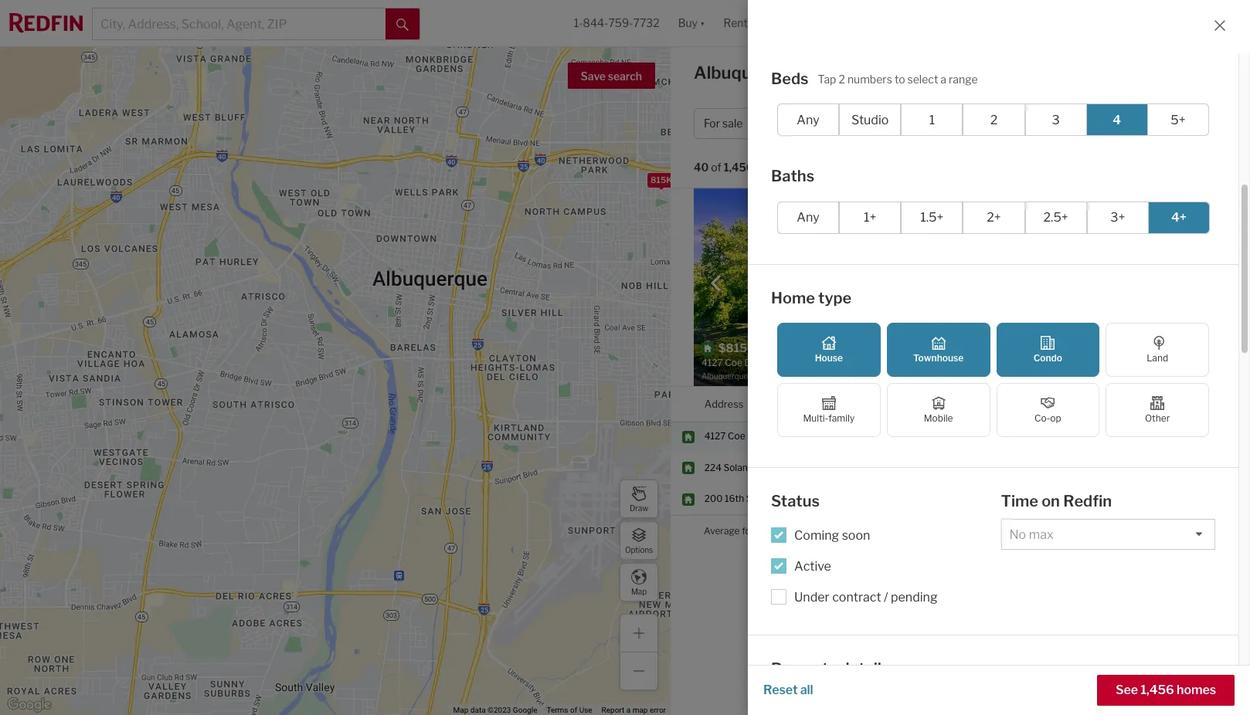 Task type: describe. For each thing, give the bounding box(es) containing it.
4+ radio
[[1148, 201, 1210, 234]]

co-op
[[1035, 413, 1061, 424]]

details for property details
[[840, 659, 890, 678]]

property details
[[771, 659, 890, 678]]

redfin inside button
[[1166, 397, 1197, 410]]

view details button
[[1139, 356, 1216, 382]]

sq.ft.
[[1039, 397, 1065, 410]]

1 vertical spatial on
[[1042, 492, 1060, 511]]

5 days
[[1150, 431, 1178, 442]]

40
[[694, 161, 709, 174]]

2+
[[987, 210, 1001, 225]]

draw
[[630, 503, 648, 513]]

solano
[[724, 462, 753, 473]]

favorite button checkbox
[[930, 192, 956, 219]]

3 checkbox
[[1025, 104, 1087, 136]]

address button
[[704, 387, 744, 422]]

map for map data ©2023 google
[[453, 706, 468, 715]]

error
[[650, 706, 666, 715]]

Any radio
[[777, 201, 839, 234]]

price inside button
[[788, 117, 815, 130]]

active
[[794, 559, 831, 574]]

property
[[771, 659, 837, 678]]

see 1,456 homes
[[1116, 683, 1216, 698]]

select
[[907, 72, 938, 85]]

2+ radio
[[963, 201, 1025, 234]]

owner!
[[1008, 202, 1038, 213]]

200
[[704, 493, 723, 505]]

spacious,
[[1040, 202, 1081, 213]]

1.5+
[[920, 210, 944, 225]]

average
[[704, 526, 740, 537]]

report
[[602, 706, 624, 715]]

mid-
[[1080, 214, 1100, 226]]

2 horizontal spatial 1
[[966, 585, 971, 598]]

0 vertical spatial favorite this home image
[[971, 359, 990, 378]]

0 vertical spatial price button
[[778, 108, 844, 139]]

on
[[1150, 397, 1164, 410]]

$850,000 for 4
[[870, 462, 915, 473]]

contract
[[832, 590, 881, 605]]

4 up the 4.5
[[1000, 462, 1006, 473]]

coming
[[794, 528, 839, 543]]

map data ©2023 google
[[453, 706, 537, 715]]

family
[[828, 413, 855, 424]]

1+ radio
[[839, 201, 901, 234]]

option group for home type
[[777, 323, 1209, 437]]

ne for 4127 coe dr ne
[[760, 431, 772, 442]]

5
[[1150, 431, 1156, 442]]

close
[[1180, 214, 1203, 226]]

x-out this home image
[[1002, 359, 1021, 378]]

3 inside button
[[1175, 117, 1182, 130]]

condo inside option
[[1033, 352, 1062, 364]]

1 option group from the top
[[777, 104, 1209, 136]]

200 16th st sw link
[[704, 493, 785, 506]]

sw
[[757, 493, 773, 505]]

sale
[[926, 63, 961, 83]]

all
[[800, 683, 813, 698]]

submit search image
[[396, 18, 409, 31]]

neighborhood
[[1117, 214, 1178, 226]]

4 bd / 4+ ba
[[998, 117, 1057, 130]]

details for view details
[[1174, 363, 1207, 376]]

p...
[[1001, 226, 1012, 238]]

land
[[1147, 352, 1168, 364]]

square feet
[[771, 696, 838, 711]]

home
[[1169, 202, 1194, 213]]

City, Address, School, Agent, ZIP search field
[[93, 8, 386, 39]]

of for 1,456
[[711, 161, 721, 174]]

homes inside '40 of 1,456 homes • sort'
[[756, 161, 791, 174]]

ne for 224 solano dr ne
[[767, 462, 780, 473]]

options
[[625, 545, 653, 554]]

on redfin
[[1150, 397, 1197, 410]]

1 checkbox
[[901, 104, 963, 136]]

for sale button
[[694, 108, 772, 139]]

use
[[579, 706, 592, 715]]

7732
[[633, 17, 660, 30]]

for
[[704, 117, 720, 130]]

coe
[[728, 431, 745, 442]]

sq.ft. button
[[1039, 387, 1065, 422]]

townhouse,
[[898, 117, 960, 130]]

4,839
[[1039, 431, 1065, 442]]

$850,000 for 4839
[[866, 525, 911, 537]]

$255
[[1102, 493, 1125, 505]]

option group for baths
[[777, 201, 1210, 234]]

homes inside see 1,456 homes 'button'
[[1177, 683, 1216, 698]]

townhouse
[[913, 352, 964, 364]]

in
[[1070, 214, 1078, 226]]

2 checkbox
[[963, 104, 1025, 136]]

4 left 4,839
[[1000, 431, 1006, 442]]

1-
[[574, 17, 583, 30]]

4127
[[704, 431, 726, 442]]

home
[[771, 289, 815, 307]]

st
[[746, 493, 755, 505]]

search
[[608, 70, 642, 83]]

Multi-family checkbox
[[777, 383, 881, 437]]

• inside '40 of 1,456 homes • sort'
[[798, 162, 802, 175]]

acre
[[1036, 214, 1055, 226]]

feet
[[815, 696, 838, 711]]

see
[[1116, 683, 1138, 698]]

view details link
[[1139, 354, 1216, 382]]

tap 2 numbers to select a range
[[818, 72, 978, 85]]

0 horizontal spatial for
[[742, 526, 754, 537]]

multi-family
[[803, 413, 855, 424]]

all
[[1121, 117, 1134, 130]]

albuquerque, nm homes for sale
[[694, 63, 961, 83]]

40 of 1,456 homes • sort
[[694, 161, 832, 175]]

save search
[[581, 70, 642, 83]]

reset
[[763, 683, 798, 698]]

condo inside button
[[962, 117, 995, 130]]

terms of use
[[547, 706, 592, 715]]

original owner! spacious, well-designed brick home on nearly quarter-acre lot in mid-city neighborhood close to altura p...
[[973, 202, 1214, 238]]

4 checkbox
[[1086, 104, 1148, 136]]

1 vertical spatial price button
[[870, 387, 894, 422]]

photo of 4127 coe dr ne, albuquerque, nm 87110 image
[[694, 189, 960, 386]]

4127 coe dr ne
[[704, 431, 772, 442]]

/ for 4+
[[1023, 117, 1027, 130]]

pending
[[891, 590, 938, 605]]

location button
[[799, 387, 840, 422]]

previous button image
[[708, 275, 724, 291]]

nm
[[806, 63, 835, 83]]

4 down mobile checkbox
[[960, 462, 966, 473]]

options button
[[620, 521, 658, 560]]

albuquerque for 200 16th st sw
[[799, 493, 855, 505]]

any for 1+
[[797, 210, 820, 225]]



Task type: locate. For each thing, give the bounding box(es) containing it.
0 horizontal spatial of
[[570, 706, 577, 715]]

favorite this home image right 41 days
[[1214, 457, 1233, 476]]

• right filters
[[1169, 117, 1173, 130]]

0 horizontal spatial price
[[788, 117, 815, 130]]

0 vertical spatial redfin
[[1166, 397, 1197, 410]]

dr inside 4127 coe dr ne link
[[747, 431, 758, 442]]

all filters • 3 button
[[1092, 108, 1192, 139]]

0 vertical spatial albuquerque
[[799, 462, 855, 473]]

2 left bd
[[990, 112, 998, 127]]

numbers
[[847, 72, 892, 85]]

0 vertical spatial condo
[[962, 117, 995, 130]]

0 horizontal spatial to
[[895, 72, 905, 85]]

0 horizontal spatial 1,456
[[724, 161, 754, 174]]

1 horizontal spatial 3
[[1175, 117, 1182, 130]]

1 horizontal spatial 4+
[[1171, 210, 1187, 225]]

1 vertical spatial 2
[[990, 112, 998, 127]]

1 vertical spatial map
[[453, 706, 468, 715]]

1 left remove house, townhouse, condo image
[[929, 112, 935, 127]]

1
[[929, 112, 935, 127], [946, 585, 951, 598], [966, 585, 971, 598]]

1 horizontal spatial 1
[[946, 585, 951, 598]]

$168
[[1102, 431, 1124, 442]]

0 vertical spatial map
[[631, 587, 647, 596]]

200 16th st sw
[[704, 493, 773, 505]]

0 vertical spatial homes
[[756, 161, 791, 174]]

2 albuquerque from the top
[[799, 493, 855, 505]]

a left map
[[626, 706, 631, 715]]

homes
[[838, 63, 896, 83]]

details inside button
[[1174, 363, 1207, 376]]

2.5+ radio
[[1025, 201, 1087, 234]]

house, townhouse, condo
[[860, 117, 995, 130]]

/ right bd
[[1023, 117, 1027, 130]]

41 days
[[1150, 462, 1183, 473]]

0 horizontal spatial •
[[798, 162, 802, 175]]

save search button
[[568, 63, 655, 89]]

0 vertical spatial a
[[940, 72, 946, 85]]

filters
[[1137, 117, 1167, 130]]

1 right page
[[946, 585, 951, 598]]

• left sort
[[798, 162, 802, 175]]

1 horizontal spatial details
[[1174, 363, 1207, 376]]

1 vertical spatial homes
[[1177, 683, 1216, 698]]

option group containing house
[[777, 323, 1209, 437]]

1 horizontal spatial condo
[[1033, 352, 1062, 364]]

altura
[[973, 226, 999, 238]]

studio
[[851, 112, 889, 127]]

1 vertical spatial 1,456
[[1141, 683, 1174, 698]]

0 vertical spatial option group
[[777, 104, 1209, 136]]

2 option group from the top
[[777, 201, 1210, 234]]

1 vertical spatial 4+
[[1171, 210, 1187, 225]]

original
[[973, 202, 1006, 213]]

price button up "$815,000"
[[870, 387, 894, 422]]

1 vertical spatial for
[[742, 526, 754, 537]]

details
[[1174, 363, 1207, 376], [840, 659, 890, 678]]

0 vertical spatial details
[[1174, 363, 1207, 376]]

for
[[899, 63, 923, 83], [742, 526, 754, 537]]

ne inside 4127 coe dr ne link
[[760, 431, 772, 442]]

Co-op checkbox
[[996, 383, 1100, 437]]

1 vertical spatial to
[[1205, 214, 1214, 226]]

1 vertical spatial details
[[840, 659, 890, 678]]

0 vertical spatial 2
[[839, 72, 845, 85]]

1-844-759-7732 link
[[574, 17, 660, 30]]

see 1,456 homes button
[[1097, 675, 1235, 706]]

2 any from the top
[[797, 210, 820, 225]]

3 right filters
[[1175, 117, 1182, 130]]

type
[[818, 289, 852, 307]]

op
[[1050, 413, 1061, 424]]

1 vertical spatial dr
[[755, 462, 766, 473]]

dr inside 224 solano dr ne link
[[755, 462, 766, 473]]

1 vertical spatial $850,000
[[866, 525, 911, 537]]

any inside any checkbox
[[797, 112, 820, 127]]

0 vertical spatial for
[[899, 63, 923, 83]]

ne right coe
[[760, 431, 772, 442]]

0 horizontal spatial on
[[1042, 492, 1060, 511]]

©2023
[[488, 706, 511, 715]]

4 bd / 4+ ba button
[[988, 108, 1086, 139]]

1 vertical spatial favorite this home image
[[1214, 457, 1233, 476]]

on up close
[[1196, 202, 1207, 213]]

1 vertical spatial /
[[884, 590, 888, 605]]

list box
[[1001, 519, 1215, 550]]

1,456 right 40
[[724, 161, 754, 174]]

2 vertical spatial option group
[[777, 323, 1209, 437]]

report a map error link
[[602, 706, 666, 715]]

0 vertical spatial to
[[895, 72, 905, 85]]

of right page
[[953, 585, 963, 598]]

map inside button
[[631, 587, 647, 596]]

location
[[799, 397, 840, 410]]

any down the tap
[[797, 112, 820, 127]]

0 vertical spatial 4+
[[1029, 117, 1042, 130]]

draw button
[[620, 480, 658, 518]]

redfin right 4,911
[[1063, 492, 1112, 511]]

for right average
[[742, 526, 754, 537]]

0 horizontal spatial favorite this home image
[[971, 359, 990, 378]]

of right 40
[[711, 161, 721, 174]]

3 right bd
[[1052, 112, 1060, 127]]

dr for solano
[[755, 462, 766, 473]]

data
[[470, 706, 486, 715]]

ne inside 224 solano dr ne link
[[767, 462, 780, 473]]

224 solano dr ne
[[704, 462, 780, 473]]

0 vertical spatial price
[[788, 117, 815, 130]]

224
[[704, 462, 722, 473]]

price down beds
[[788, 117, 815, 130]]

1 any from the top
[[797, 112, 820, 127]]

0 vertical spatial days
[[1158, 431, 1178, 442]]

Condo checkbox
[[996, 323, 1100, 377]]

• inside button
[[1169, 117, 1173, 130]]

0 horizontal spatial 4+
[[1029, 117, 1042, 130]]

on up 4839
[[1042, 492, 1060, 511]]

4+
[[1029, 117, 1042, 130], [1171, 210, 1187, 225]]

1 horizontal spatial homes
[[1177, 683, 1216, 698]]

/ left pending
[[884, 590, 888, 605]]

4+ right brick
[[1171, 210, 1187, 225]]

google image
[[4, 695, 55, 715]]

0 horizontal spatial redfin
[[1063, 492, 1112, 511]]

breadcrumbs element
[[686, 610, 1235, 634]]

status
[[771, 492, 820, 511]]

2 right the tap
[[839, 72, 845, 85]]

5+ checkbox
[[1147, 104, 1209, 136]]

house
[[815, 352, 843, 364]]

ne up sw
[[767, 462, 780, 473]]

on redfin button
[[1150, 387, 1197, 422]]

1 vertical spatial days
[[1162, 462, 1183, 473]]

Land checkbox
[[1106, 323, 1209, 377]]

1 horizontal spatial map
[[631, 587, 647, 596]]

other
[[1145, 413, 1170, 424]]

redfin right on
[[1166, 397, 1197, 410]]

price button up sort
[[778, 108, 844, 139]]

2 horizontal spatial of
[[953, 585, 963, 598]]

dr for coe
[[747, 431, 758, 442]]

any down 'baths'
[[797, 210, 820, 225]]

3,056
[[1039, 462, 1065, 473]]

co-
[[1035, 413, 1050, 424]]

dr right solano
[[755, 462, 766, 473]]

0 vertical spatial •
[[1169, 117, 1173, 130]]

redfin
[[1166, 397, 1197, 410], [1063, 492, 1112, 511]]

favorite this home image left the x-out this home image
[[971, 359, 990, 378]]

0 vertical spatial $850,000
[[870, 462, 915, 473]]

albuquerque up the status
[[799, 462, 855, 473]]

1 horizontal spatial favorite this home image
[[1214, 457, 1233, 476]]

1,456
[[724, 161, 754, 174], [1141, 683, 1174, 698]]

4 left bd
[[998, 117, 1005, 130]]

page
[[918, 585, 943, 598]]

price up "$815,000"
[[870, 397, 894, 410]]

days for 5 days
[[1158, 431, 1178, 442]]

1 horizontal spatial a
[[940, 72, 946, 85]]

1,456 right see
[[1141, 683, 1174, 698]]

average for albuquerque:
[[704, 526, 814, 537]]

a left range
[[940, 72, 946, 85]]

Any checkbox
[[777, 104, 839, 136]]

1 vertical spatial a
[[626, 706, 631, 715]]

0 horizontal spatial condo
[[962, 117, 995, 130]]

$850,000 down "$815,000"
[[870, 462, 915, 473]]

1 vertical spatial option group
[[777, 201, 1210, 234]]

square
[[771, 696, 812, 711]]

1 horizontal spatial on
[[1196, 202, 1207, 213]]

terms
[[547, 706, 568, 715]]

1,456 inside '40 of 1,456 homes • sort'
[[724, 161, 754, 174]]

days for 41 days
[[1162, 462, 1183, 473]]

reset all
[[763, 683, 813, 698]]

1 horizontal spatial for
[[899, 63, 923, 83]]

1 vertical spatial redfin
[[1063, 492, 1112, 511]]

of left use at the left of the page
[[570, 706, 577, 715]]

4
[[1113, 112, 1121, 127], [998, 117, 1005, 130], [960, 431, 966, 442], [1000, 431, 1006, 442], [960, 462, 966, 473], [1000, 462, 1006, 473]]

1 vertical spatial •
[[798, 162, 802, 175]]

homes left sort
[[756, 161, 791, 174]]

option group
[[777, 104, 1209, 136], [777, 201, 1210, 234], [777, 323, 1209, 437]]

homes
[[756, 161, 791, 174], [1177, 683, 1216, 698]]

1 vertical spatial of
[[953, 585, 963, 598]]

Other checkbox
[[1106, 383, 1209, 437]]

all filters • 3
[[1121, 117, 1182, 130]]

1 horizontal spatial to
[[1205, 214, 1214, 226]]

map region
[[0, 0, 803, 715]]

/ inside 4 bd / 4+ ba button
[[1023, 117, 1027, 130]]

1 horizontal spatial •
[[1169, 117, 1173, 130]]

0 vertical spatial on
[[1196, 202, 1207, 213]]

$850,000 up viewing
[[866, 525, 911, 537]]

viewing page 1 of 1
[[875, 585, 971, 598]]

home type
[[771, 289, 852, 307]]

on inside original owner! spacious, well-designed brick home on nearly quarter-acre lot in mid-city neighborhood close to altura p...
[[1196, 202, 1207, 213]]

1,456 inside 'button'
[[1141, 683, 1174, 698]]

4127 coe dr ne link
[[704, 431, 785, 443]]

ba
[[1045, 117, 1057, 130]]

remove house, townhouse, condo image
[[961, 119, 970, 128]]

sale
[[722, 117, 743, 130]]

of inside '40 of 1,456 homes • sort'
[[711, 161, 721, 174]]

1 horizontal spatial 1,456
[[1141, 683, 1174, 698]]

1 inside checkbox
[[929, 112, 935, 127]]

4,911
[[1039, 493, 1062, 505]]

0 horizontal spatial 3
[[1052, 112, 1060, 127]]

1 horizontal spatial redfin
[[1166, 397, 1197, 410]]

report a map error
[[602, 706, 666, 715]]

days right '41'
[[1162, 462, 1183, 473]]

1 up breadcrumbs element
[[966, 585, 971, 598]]

1 vertical spatial price
[[870, 397, 894, 410]]

1 horizontal spatial price
[[870, 397, 894, 410]]

mobile
[[924, 413, 953, 424]]

0 horizontal spatial /
[[884, 590, 888, 605]]

details right 'property'
[[840, 659, 890, 678]]

any inside any radio
[[797, 210, 820, 225]]

0 horizontal spatial a
[[626, 706, 631, 715]]

range
[[949, 72, 978, 85]]

Studio checkbox
[[839, 104, 901, 136]]

0 horizontal spatial 1
[[929, 112, 935, 127]]

dr right coe
[[747, 431, 758, 442]]

1 vertical spatial ne
[[767, 462, 780, 473]]

well-
[[1083, 202, 1104, 213]]

3 inside checkbox
[[1052, 112, 1060, 127]]

4 inside option
[[1113, 112, 1121, 127]]

4+ inside radio
[[1171, 210, 1187, 225]]

4 right "$815,000"
[[960, 431, 966, 442]]

brick
[[1146, 202, 1167, 213]]

4839
[[1032, 525, 1056, 537]]

0 vertical spatial 1,456
[[724, 161, 754, 174]]

days right 5
[[1158, 431, 1178, 442]]

condo left bd
[[962, 117, 995, 130]]

759-
[[608, 17, 633, 30]]

House checkbox
[[777, 323, 881, 377]]

$815,000
[[870, 431, 913, 442]]

1 horizontal spatial /
[[1023, 117, 1027, 130]]

for sale
[[704, 117, 743, 130]]

albuquerque
[[799, 462, 855, 473], [799, 493, 855, 505]]

albuquerque:
[[756, 526, 814, 537]]

albuquerque up the coming soon
[[799, 493, 855, 505]]

1 vertical spatial condo
[[1033, 352, 1062, 364]]

map left the data
[[453, 706, 468, 715]]

for left sale
[[899, 63, 923, 83]]

favorite button image
[[930, 192, 956, 219]]

2 inside checkbox
[[990, 112, 998, 127]]

quarter-
[[1001, 214, 1036, 226]]

/ for pending
[[884, 590, 888, 605]]

Mobile checkbox
[[887, 383, 990, 437]]

tap
[[818, 72, 836, 85]]

1 vertical spatial albuquerque
[[799, 493, 855, 505]]

2 vertical spatial of
[[570, 706, 577, 715]]

any for studio
[[797, 112, 820, 127]]

0 horizontal spatial homes
[[756, 161, 791, 174]]

3+ radio
[[1087, 201, 1149, 234]]

1 horizontal spatial 2
[[990, 112, 998, 127]]

to right close
[[1205, 214, 1214, 226]]

to left select
[[895, 72, 905, 85]]

to inside original owner! spacious, well-designed brick home on nearly quarter-acre lot in mid-city neighborhood close to altura p...
[[1205, 214, 1214, 226]]

1 horizontal spatial of
[[711, 161, 721, 174]]

3
[[1052, 112, 1060, 127], [1175, 117, 1182, 130]]

3 option group from the top
[[777, 323, 1209, 437]]

map for map
[[631, 587, 647, 596]]

albuquerque for 224 solano dr ne
[[799, 462, 855, 473]]

/
[[1023, 117, 1027, 130], [884, 590, 888, 605]]

0 horizontal spatial map
[[453, 706, 468, 715]]

Townhouse checkbox
[[887, 323, 990, 377]]

1 horizontal spatial price button
[[870, 387, 894, 422]]

$278
[[1102, 462, 1125, 473]]

3+
[[1110, 210, 1125, 225]]

map down the "options"
[[631, 587, 647, 596]]

0 vertical spatial dr
[[747, 431, 758, 442]]

0 vertical spatial ne
[[760, 431, 772, 442]]

0 horizontal spatial details
[[840, 659, 890, 678]]

save
[[581, 70, 606, 83]]

4 inside button
[[998, 117, 1005, 130]]

0 vertical spatial /
[[1023, 117, 1027, 130]]

4+ inside button
[[1029, 117, 1042, 130]]

condo right the x-out this home image
[[1033, 352, 1062, 364]]

$/sq.ft. button
[[1102, 387, 1138, 422]]

albuquerque,
[[694, 63, 803, 83]]

lot
[[1057, 214, 1068, 226]]

of for use
[[570, 706, 577, 715]]

844-
[[583, 17, 608, 30]]

0 horizontal spatial 2
[[839, 72, 845, 85]]

4+ left ba
[[1029, 117, 1042, 130]]

homes right see
[[1177, 683, 1216, 698]]

1.5+ radio
[[901, 201, 963, 234]]

details right 'view'
[[1174, 363, 1207, 376]]

0 horizontal spatial price button
[[778, 108, 844, 139]]

0 vertical spatial of
[[711, 161, 721, 174]]

1 albuquerque from the top
[[799, 462, 855, 473]]

1 vertical spatial any
[[797, 210, 820, 225]]

city
[[1100, 214, 1115, 226]]

0 vertical spatial any
[[797, 112, 820, 127]]

5+
[[1171, 112, 1186, 127]]

house, townhouse, condo button
[[850, 108, 995, 139]]

4 left filters
[[1113, 112, 1121, 127]]

address
[[704, 397, 744, 410]]

favorite this home image
[[971, 359, 990, 378], [1214, 457, 1233, 476]]

2
[[839, 72, 845, 85], [990, 112, 998, 127]]



Task type: vqa. For each thing, say whether or not it's contained in the screenshot.
rightmost homes
yes



